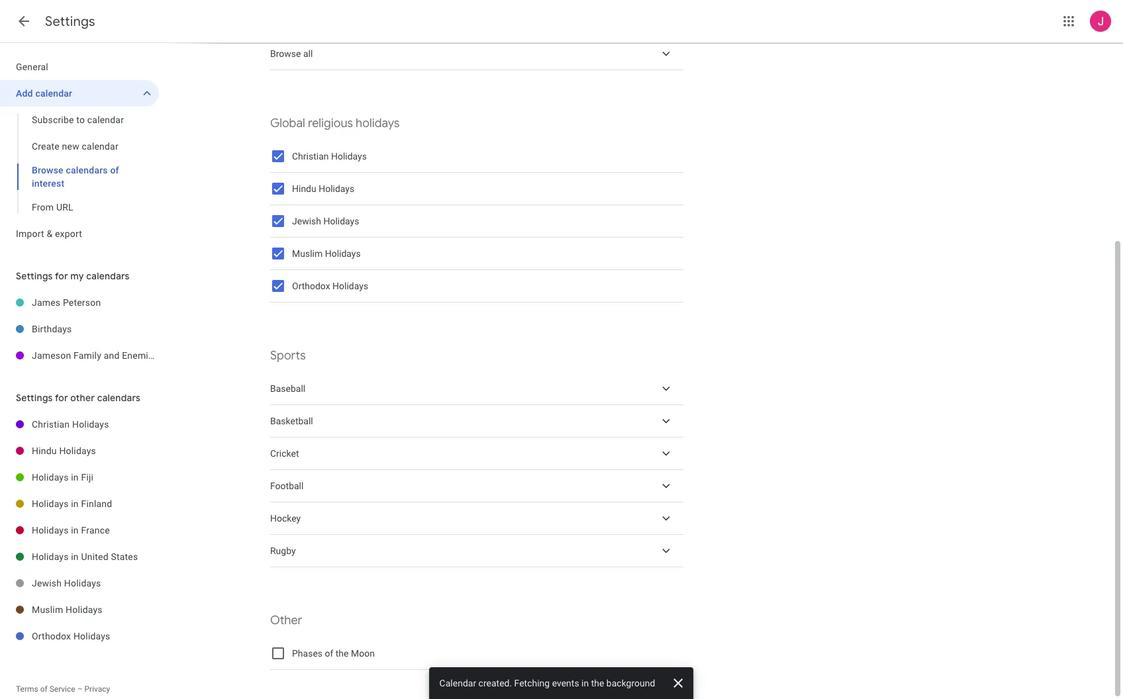 Task type: locate. For each thing, give the bounding box(es) containing it.
0 horizontal spatial browse
[[32, 165, 63, 176]]

0 vertical spatial jewish holidays
[[292, 216, 359, 227]]

holidays inside holidays in united states link
[[32, 552, 69, 562]]

the left moon
[[336, 649, 349, 659]]

add
[[16, 88, 33, 99]]

holidays in france tree item
[[0, 517, 159, 544]]

in for united
[[71, 552, 79, 562]]

terms of service – privacy
[[16, 685, 110, 694]]

in left fiji at the left of the page
[[71, 472, 79, 483]]

go back image
[[16, 13, 32, 29]]

holidays in fiji
[[32, 472, 94, 483]]

christian holidays
[[292, 151, 367, 162], [32, 419, 109, 430]]

browse all tree item
[[270, 38, 684, 70]]

settings down jameson
[[16, 392, 53, 404]]

james
[[32, 297, 60, 308]]

1 horizontal spatial orthodox holidays
[[292, 281, 368, 292]]

1 vertical spatial orthodox holidays
[[32, 631, 110, 642]]

2 vertical spatial of
[[40, 685, 47, 694]]

1 horizontal spatial hindu holidays
[[292, 184, 355, 194]]

browse for browse all
[[270, 48, 301, 59]]

0 vertical spatial settings
[[45, 13, 95, 30]]

1 vertical spatial muslim holidays
[[32, 605, 102, 616]]

general
[[16, 62, 48, 72]]

rugby tree item
[[270, 535, 684, 568]]

0 horizontal spatial jewish holidays
[[32, 578, 101, 589]]

0 vertical spatial for
[[55, 270, 68, 282]]

0 horizontal spatial christian
[[32, 419, 70, 430]]

background
[[607, 678, 656, 689]]

and right the family in the bottom left of the page
[[104, 350, 120, 361]]

0 horizontal spatial christian holidays
[[32, 419, 109, 430]]

browse left all
[[270, 48, 301, 59]]

jewish holidays link
[[32, 570, 159, 597]]

in inside "link"
[[71, 472, 79, 483]]

settings right go back icon at the top of the page
[[45, 13, 95, 30]]

1 horizontal spatial and
[[182, 350, 197, 361]]

james peterson
[[32, 297, 101, 308]]

in left finland
[[71, 499, 79, 509]]

1 vertical spatial christian holidays
[[32, 419, 109, 430]]

holidays inside muslim holidays link
[[66, 605, 102, 616]]

peterson
[[63, 297, 101, 308]]

muslim
[[292, 248, 323, 259], [32, 605, 63, 616]]

and right bbq
[[182, 350, 197, 361]]

in inside tree item
[[71, 525, 79, 536]]

of down create new calendar
[[110, 165, 119, 176]]

0 vertical spatial christian
[[292, 151, 329, 162]]

calendar
[[35, 88, 72, 99], [87, 115, 124, 125], [82, 141, 119, 152]]

1 vertical spatial settings
[[16, 270, 53, 282]]

1 horizontal spatial orthodox
[[292, 281, 330, 292]]

0 vertical spatial calendar
[[35, 88, 72, 99]]

create new calendar
[[32, 141, 119, 152]]

created.
[[479, 678, 513, 689]]

1 vertical spatial of
[[325, 649, 333, 659]]

0 horizontal spatial jewish
[[32, 578, 62, 589]]

import & export
[[16, 229, 82, 239]]

hindu holidays tree item
[[0, 438, 159, 464]]

1 vertical spatial hindu holidays
[[32, 446, 96, 456]]

of
[[110, 165, 119, 176], [325, 649, 333, 659], [40, 685, 47, 694]]

orthodox inside tree item
[[32, 631, 71, 642]]

0 vertical spatial of
[[110, 165, 119, 176]]

0 vertical spatial jewish
[[292, 216, 321, 227]]

fiji
[[81, 472, 94, 483]]

in for finland
[[71, 499, 79, 509]]

1 and from the left
[[104, 350, 120, 361]]

1 horizontal spatial hindu
[[292, 184, 317, 194]]

1 horizontal spatial browse
[[270, 48, 301, 59]]

birthdays link
[[32, 316, 159, 343]]

1 vertical spatial orthodox
[[32, 631, 71, 642]]

cricket tree item
[[270, 438, 684, 470]]

2 vertical spatial calendar
[[82, 141, 119, 152]]

for left other
[[55, 392, 68, 404]]

calendar for subscribe to calendar
[[87, 115, 124, 125]]

holidays inside orthodox holidays link
[[73, 631, 110, 642]]

muslim inside tree item
[[32, 605, 63, 616]]

christian holidays down religious
[[292, 151, 367, 162]]

2 vertical spatial calendars
[[97, 392, 141, 404]]

other
[[70, 392, 95, 404]]

export
[[55, 229, 82, 239]]

calendar right the new
[[82, 141, 119, 152]]

rugby
[[270, 546, 296, 557]]

0 horizontal spatial muslim holidays
[[32, 605, 102, 616]]

1 vertical spatial jewish holidays
[[32, 578, 101, 589]]

cricket
[[270, 449, 299, 459]]

holidays in united states tree item
[[0, 544, 159, 570]]

jameson
[[32, 350, 71, 361]]

2 vertical spatial settings
[[16, 392, 53, 404]]

jewish holidays inside tree item
[[32, 578, 101, 589]]

orthodox holidays
[[292, 281, 368, 292], [32, 631, 110, 642]]

hindu holidays
[[292, 184, 355, 194], [32, 446, 96, 456]]

0 horizontal spatial hindu holidays
[[32, 446, 96, 456]]

1 horizontal spatial of
[[110, 165, 119, 176]]

the
[[336, 649, 349, 659], [592, 678, 605, 689]]

calendars up christian holidays link on the left
[[97, 392, 141, 404]]

holidays
[[356, 116, 400, 131]]

1 vertical spatial for
[[55, 392, 68, 404]]

service
[[49, 685, 75, 694]]

for for my
[[55, 270, 68, 282]]

of right terms
[[40, 685, 47, 694]]

0 vertical spatial christian holidays
[[292, 151, 367, 162]]

birthdays
[[32, 324, 72, 335]]

christian holidays down settings for other calendars
[[32, 419, 109, 430]]

jameson family and enemies bbq and brawl tree item
[[0, 343, 223, 369]]

0 vertical spatial orthodox
[[292, 281, 330, 292]]

calendars down create new calendar
[[66, 165, 108, 176]]

sports
[[270, 348, 306, 363]]

of right phases
[[325, 649, 333, 659]]

settings up james
[[16, 270, 53, 282]]

terms
[[16, 685, 38, 694]]

calendars right my
[[86, 270, 130, 282]]

hockey
[[270, 513, 301, 524]]

1 vertical spatial hindu
[[32, 446, 57, 456]]

subscribe to calendar
[[32, 115, 124, 125]]

muslim holidays
[[292, 248, 361, 259], [32, 605, 102, 616]]

settings for my calendars
[[16, 270, 130, 282]]

1 vertical spatial christian
[[32, 419, 70, 430]]

settings for settings
[[45, 13, 95, 30]]

1 vertical spatial the
[[592, 678, 605, 689]]

0 horizontal spatial orthodox holidays
[[32, 631, 110, 642]]

united
[[81, 552, 109, 562]]

calendars
[[66, 165, 108, 176], [86, 270, 130, 282], [97, 392, 141, 404]]

christian down settings for other calendars
[[32, 419, 70, 430]]

0 vertical spatial the
[[336, 649, 349, 659]]

for left my
[[55, 270, 68, 282]]

subscribe
[[32, 115, 74, 125]]

holidays
[[331, 151, 367, 162], [319, 184, 355, 194], [324, 216, 359, 227], [325, 248, 361, 259], [333, 281, 368, 292], [72, 419, 109, 430], [59, 446, 96, 456], [32, 472, 69, 483], [32, 499, 69, 509], [32, 525, 69, 536], [32, 552, 69, 562], [64, 578, 101, 589], [66, 605, 102, 616], [73, 631, 110, 642]]

hindu holidays inside the hindu holidays link
[[32, 446, 96, 456]]

tree containing general
[[0, 54, 159, 247]]

bbq
[[161, 350, 179, 361]]

all
[[303, 48, 313, 59]]

0 horizontal spatial and
[[104, 350, 120, 361]]

calendar up subscribe
[[35, 88, 72, 99]]

in left the united
[[71, 552, 79, 562]]

holidays in fiji link
[[32, 464, 159, 491]]

group containing subscribe to calendar
[[0, 107, 159, 221]]

phases of the moon
[[292, 649, 375, 659]]

1 vertical spatial muslim
[[32, 605, 63, 616]]

of for phases of the moon
[[325, 649, 333, 659]]

1 vertical spatial calendar
[[87, 115, 124, 125]]

browse up "interest"
[[32, 165, 63, 176]]

create
[[32, 141, 60, 152]]

0 horizontal spatial of
[[40, 685, 47, 694]]

2 for from the top
[[55, 392, 68, 404]]

0 horizontal spatial orthodox
[[32, 631, 71, 642]]

1 horizontal spatial christian holidays
[[292, 151, 367, 162]]

for
[[55, 270, 68, 282], [55, 392, 68, 404]]

the right events on the bottom of page
[[592, 678, 605, 689]]

0 horizontal spatial hindu
[[32, 446, 57, 456]]

and
[[104, 350, 120, 361], [182, 350, 197, 361]]

in left france
[[71, 525, 79, 536]]

holidays inside holidays in france link
[[32, 525, 69, 536]]

jewish holidays tree item
[[0, 570, 159, 597]]

jewish holidays
[[292, 216, 359, 227], [32, 578, 101, 589]]

jewish
[[292, 216, 321, 227], [32, 578, 62, 589]]

hindu
[[292, 184, 317, 194], [32, 446, 57, 456]]

christian holidays tree item
[[0, 411, 159, 438]]

1 vertical spatial browse
[[32, 165, 63, 176]]

christian
[[292, 151, 329, 162], [32, 419, 70, 430]]

browse inside 'tree item'
[[270, 48, 301, 59]]

0 horizontal spatial the
[[336, 649, 349, 659]]

2 horizontal spatial of
[[325, 649, 333, 659]]

in
[[71, 472, 79, 483], [71, 499, 79, 509], [71, 525, 79, 536], [71, 552, 79, 562], [582, 678, 589, 689]]

hindu holidays down religious
[[292, 184, 355, 194]]

christian down religious
[[292, 151, 329, 162]]

birthdays tree item
[[0, 316, 159, 343]]

group
[[0, 107, 159, 221]]

2 and from the left
[[182, 350, 197, 361]]

0 horizontal spatial muslim
[[32, 605, 63, 616]]

phases
[[292, 649, 323, 659]]

hindu holidays up holidays in fiji on the left of the page
[[32, 446, 96, 456]]

0 vertical spatial orthodox holidays
[[292, 281, 368, 292]]

basketball tree item
[[270, 405, 684, 438]]

settings
[[45, 13, 95, 30], [16, 270, 53, 282], [16, 392, 53, 404]]

baseball tree item
[[270, 373, 684, 405]]

1 vertical spatial jewish
[[32, 578, 62, 589]]

0 vertical spatial muslim holidays
[[292, 248, 361, 259]]

1 horizontal spatial muslim holidays
[[292, 248, 361, 259]]

orthodox
[[292, 281, 330, 292], [32, 631, 71, 642]]

browse inside "browse calendars of interest"
[[32, 165, 63, 176]]

0 vertical spatial muslim
[[292, 248, 323, 259]]

fetching
[[515, 678, 550, 689]]

calendars inside "browse calendars of interest"
[[66, 165, 108, 176]]

in for france
[[71, 525, 79, 536]]

0 vertical spatial calendars
[[66, 165, 108, 176]]

holidays inside holidays in fiji "link"
[[32, 472, 69, 483]]

hindu inside tree item
[[32, 446, 57, 456]]

1 for from the top
[[55, 270, 68, 282]]

terms of service link
[[16, 685, 75, 694]]

events
[[553, 678, 580, 689]]

calendar right to
[[87, 115, 124, 125]]

in for fiji
[[71, 472, 79, 483]]

other
[[270, 614, 302, 628]]

calendar inside add calendar tree item
[[35, 88, 72, 99]]

calendars for my
[[86, 270, 130, 282]]

tree
[[0, 54, 159, 247]]

0 vertical spatial browse
[[270, 48, 301, 59]]

1 vertical spatial calendars
[[86, 270, 130, 282]]



Task type: describe. For each thing, give the bounding box(es) containing it.
1 horizontal spatial the
[[592, 678, 605, 689]]

1 horizontal spatial muslim
[[292, 248, 323, 259]]

1 horizontal spatial christian
[[292, 151, 329, 162]]

holidays in united states link
[[32, 544, 159, 570]]

jewish inside tree item
[[32, 578, 62, 589]]

browse all
[[270, 48, 313, 59]]

calendar for create new calendar
[[82, 141, 119, 152]]

1 horizontal spatial jewish
[[292, 216, 321, 227]]

holidays in france
[[32, 525, 110, 536]]

holidays in united states
[[32, 552, 138, 562]]

football
[[270, 481, 304, 492]]

settings for settings for other calendars
[[16, 392, 53, 404]]

browse calendars of interest
[[32, 165, 119, 189]]

holidays inside the hindu holidays link
[[59, 446, 96, 456]]

settings for other calendars tree
[[0, 411, 159, 650]]

add calendar
[[16, 88, 72, 99]]

privacy link
[[84, 685, 110, 694]]

global
[[270, 116, 305, 131]]

football tree item
[[270, 470, 684, 503]]

holidays inside holidays in finland tree item
[[32, 499, 69, 509]]

interest
[[32, 178, 64, 189]]

hindu holidays link
[[32, 438, 159, 464]]

holidays in finland link
[[32, 491, 159, 517]]

muslim holidays tree item
[[0, 597, 159, 623]]

holidays in fiji tree item
[[0, 464, 159, 491]]

in right events on the bottom of page
[[582, 678, 589, 689]]

0 vertical spatial hindu holidays
[[292, 184, 355, 194]]

privacy
[[84, 685, 110, 694]]

moon
[[351, 649, 375, 659]]

from
[[32, 202, 54, 213]]

enemies
[[122, 350, 158, 361]]

url
[[56, 202, 73, 213]]

add calendar tree item
[[0, 80, 159, 107]]

of for terms of service – privacy
[[40, 685, 47, 694]]

global religious holidays
[[270, 116, 400, 131]]

calendar
[[440, 678, 477, 689]]

my
[[70, 270, 84, 282]]

orthodox holidays tree item
[[0, 623, 159, 650]]

holidays in france link
[[32, 517, 159, 544]]

settings heading
[[45, 13, 95, 30]]

christian holidays inside tree item
[[32, 419, 109, 430]]

orthodox holidays link
[[32, 623, 159, 650]]

christian inside tree item
[[32, 419, 70, 430]]

baseball
[[270, 384, 306, 394]]

finland
[[81, 499, 112, 509]]

hockey tree item
[[270, 503, 684, 535]]

of inside "browse calendars of interest"
[[110, 165, 119, 176]]

settings for other calendars
[[16, 392, 141, 404]]

holidays inside the jewish holidays link
[[64, 578, 101, 589]]

james peterson tree item
[[0, 290, 159, 316]]

1 horizontal spatial jewish holidays
[[292, 216, 359, 227]]

religious
[[308, 116, 353, 131]]

0 vertical spatial hindu
[[292, 184, 317, 194]]

–
[[77, 685, 83, 694]]

family
[[74, 350, 101, 361]]

holidays in finland
[[32, 499, 112, 509]]

import
[[16, 229, 44, 239]]

christian holidays link
[[32, 411, 159, 438]]

muslim holidays link
[[32, 597, 159, 623]]

holidays in finland tree item
[[0, 491, 159, 517]]

jameson family and enemies bbq and brawl
[[32, 350, 223, 361]]

orthodox holidays inside tree item
[[32, 631, 110, 642]]

calendars for other
[[97, 392, 141, 404]]

to
[[76, 115, 85, 125]]

settings for settings for my calendars
[[16, 270, 53, 282]]

calendar created. fetching events in the background
[[440, 678, 656, 689]]

brawl
[[200, 350, 223, 361]]

france
[[81, 525, 110, 536]]

settings for my calendars tree
[[0, 290, 223, 369]]

new
[[62, 141, 79, 152]]

from url
[[32, 202, 73, 213]]

basketball
[[270, 416, 313, 427]]

jameson family and enemies bbq and brawl link
[[32, 343, 223, 369]]

for for other
[[55, 392, 68, 404]]

browse for browse calendars of interest
[[32, 165, 63, 176]]

&
[[47, 229, 53, 239]]

holidays inside christian holidays link
[[72, 419, 109, 430]]

states
[[111, 552, 138, 562]]

muslim holidays inside tree item
[[32, 605, 102, 616]]



Task type: vqa. For each thing, say whether or not it's contained in the screenshot.
* in the 'Tim Burton' tree item
no



